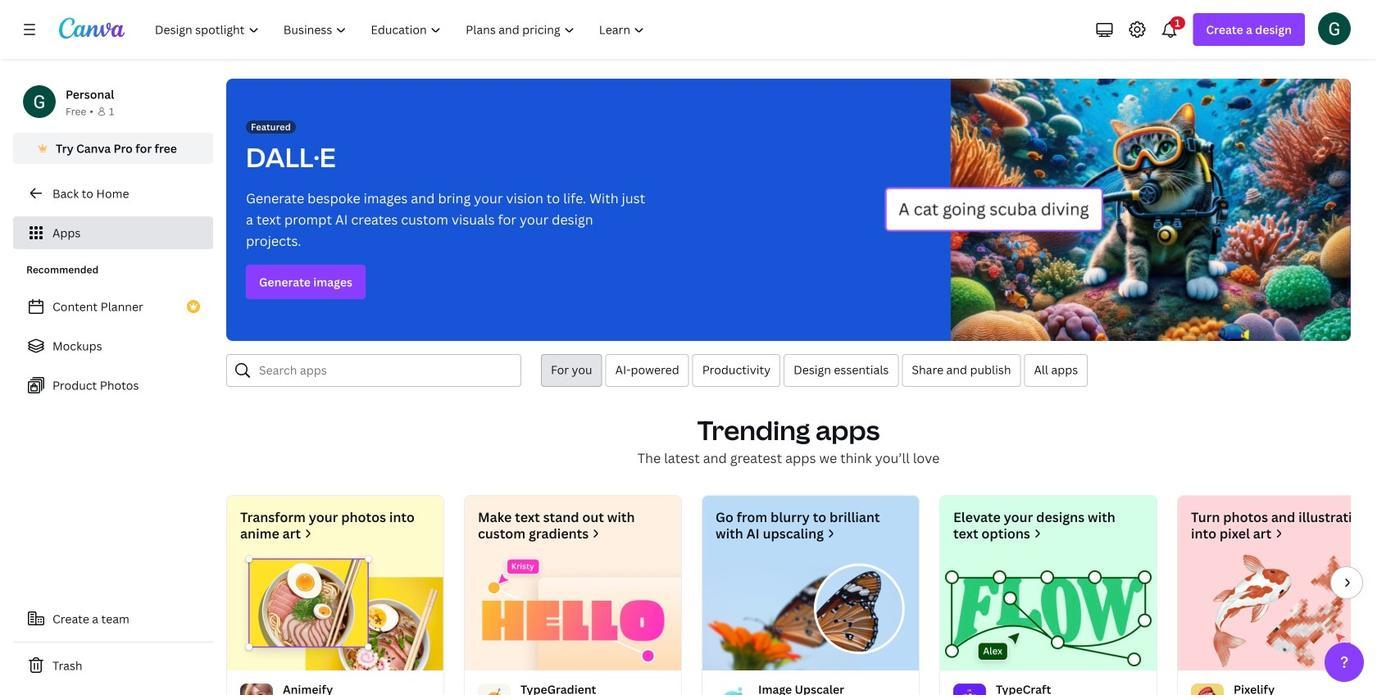 Task type: locate. For each thing, give the bounding box(es) containing it.
list
[[13, 290, 213, 402]]

typecraft image
[[940, 555, 1157, 670]]

greg robinson image
[[1318, 12, 1351, 45]]

top level navigation element
[[144, 13, 659, 46]]

typegradient image
[[465, 555, 681, 670]]



Task type: vqa. For each thing, say whether or not it's contained in the screenshot.
"an image with a cursor next to a text box containing the prompt "a cat going scuba diving" to generate an image. the generated image of a cat doing scuba diving is behind the text box."
yes



Task type: describe. For each thing, give the bounding box(es) containing it.
Input field to search for apps search field
[[259, 355, 511, 386]]

pixelify image
[[1178, 555, 1377, 670]]

image upscaler image
[[702, 555, 919, 670]]

animeify image
[[227, 555, 443, 670]]

an image with a cursor next to a text box containing the prompt "a cat going scuba diving" to generate an image. the generated image of a cat doing scuba diving is behind the text box. image
[[884, 79, 1351, 341]]



